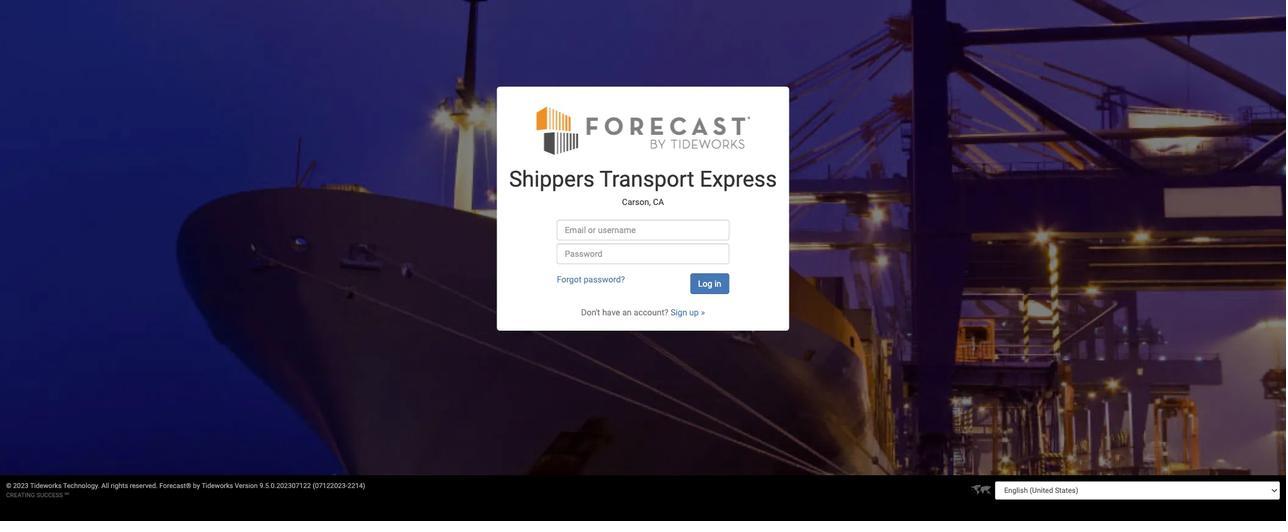 Task type: locate. For each thing, give the bounding box(es) containing it.
forgot
[[557, 274, 582, 284]]

don't
[[581, 307, 600, 317]]

2 tideworks from the left
[[202, 482, 233, 490]]

tideworks
[[30, 482, 62, 490], [202, 482, 233, 490]]

reserved.
[[130, 482, 158, 490]]

tideworks up success
[[30, 482, 62, 490]]

»
[[701, 307, 705, 317]]

9.5.0.202307122
[[259, 482, 311, 490]]

forgot password? log in
[[557, 274, 721, 288]]

account?
[[634, 307, 669, 317]]

2214)
[[348, 482, 365, 490]]

all
[[101, 482, 109, 490]]

1 tideworks from the left
[[30, 482, 62, 490]]

rights
[[111, 482, 128, 490]]

1 horizontal spatial tideworks
[[202, 482, 233, 490]]

(07122023-
[[313, 482, 348, 490]]

sign up » link
[[671, 307, 705, 317]]

tideworks right by
[[202, 482, 233, 490]]

Password password field
[[557, 243, 729, 264]]

forgot password? link
[[557, 274, 625, 284]]

ca
[[653, 197, 664, 207]]

0 horizontal spatial tideworks
[[30, 482, 62, 490]]

2023
[[13, 482, 29, 490]]



Task type: describe. For each thing, give the bounding box(es) containing it.
password?
[[584, 274, 625, 284]]

an
[[622, 307, 632, 317]]

shippers transport express carson, ca
[[509, 166, 777, 207]]

don't have an account? sign up »
[[581, 307, 705, 317]]

© 2023 tideworks technology. all rights reserved. forecast® by tideworks version 9.5.0.202307122 (07122023-2214) creating success ℠
[[6, 482, 365, 498]]

have
[[602, 307, 620, 317]]

forecast® by tideworks image
[[536, 105, 750, 155]]

in
[[715, 279, 721, 288]]

version
[[235, 482, 258, 490]]

log
[[698, 279, 712, 288]]

℠
[[64, 492, 69, 498]]

success
[[36, 492, 63, 498]]

carson,
[[622, 197, 651, 207]]

up
[[689, 307, 699, 317]]

Email or username text field
[[557, 219, 729, 240]]

forecast®
[[159, 482, 191, 490]]

log in button
[[690, 273, 729, 294]]

technology.
[[63, 482, 100, 490]]

shippers
[[509, 166, 595, 192]]

transport
[[600, 166, 694, 192]]

express
[[700, 166, 777, 192]]

sign
[[671, 307, 687, 317]]

creating
[[6, 492, 35, 498]]

by
[[193, 482, 200, 490]]

©
[[6, 482, 11, 490]]



Task type: vqa. For each thing, say whether or not it's contained in the screenshot.
fourth Delivery from the bottom
no



